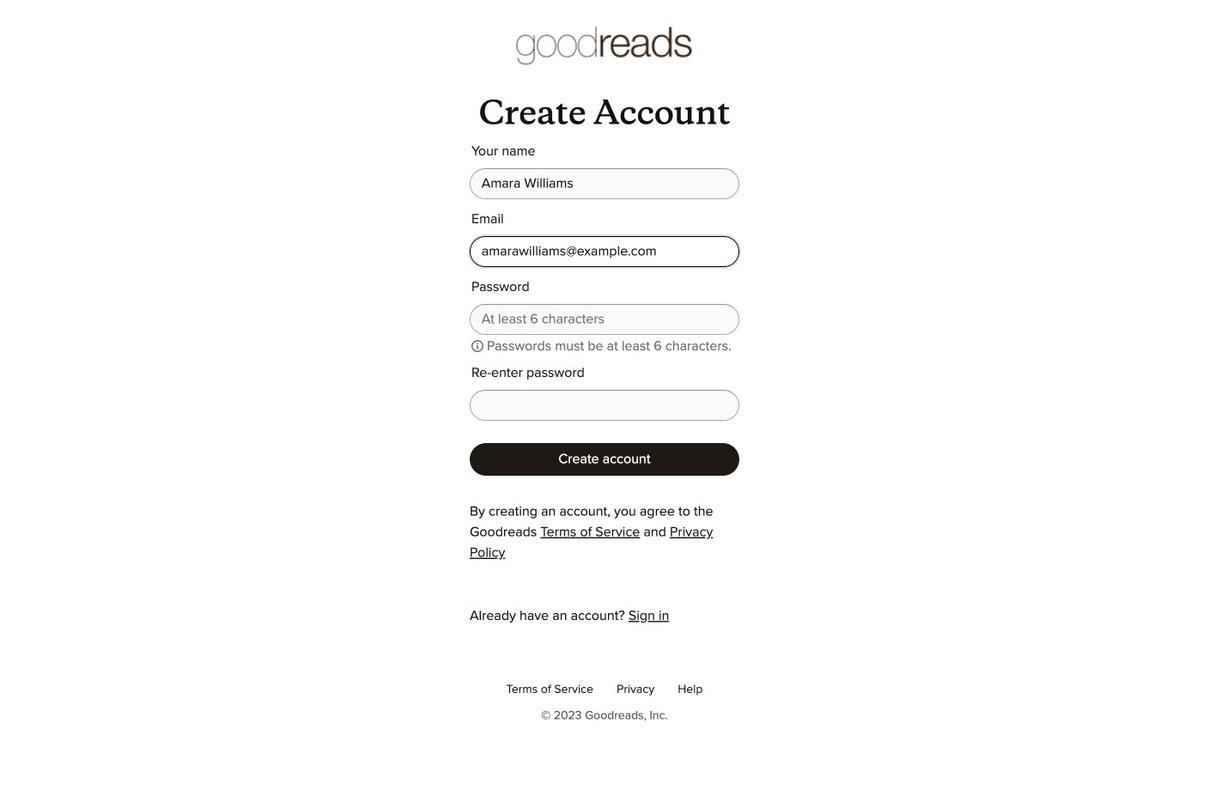 Task type: vqa. For each thing, say whether or not it's contained in the screenshot.
"submit"
yes



Task type: locate. For each thing, give the bounding box(es) containing it.
None email field
[[470, 236, 740, 267]]

alert image
[[472, 340, 484, 352]]

None submit
[[470, 443, 740, 476]]

None password field
[[470, 390, 740, 421]]

goodreads image
[[517, 26, 693, 67]]



Task type: describe. For each thing, give the bounding box(es) containing it.
First and last name text field
[[470, 169, 740, 199]]

At least 6 characters password field
[[470, 304, 740, 335]]



